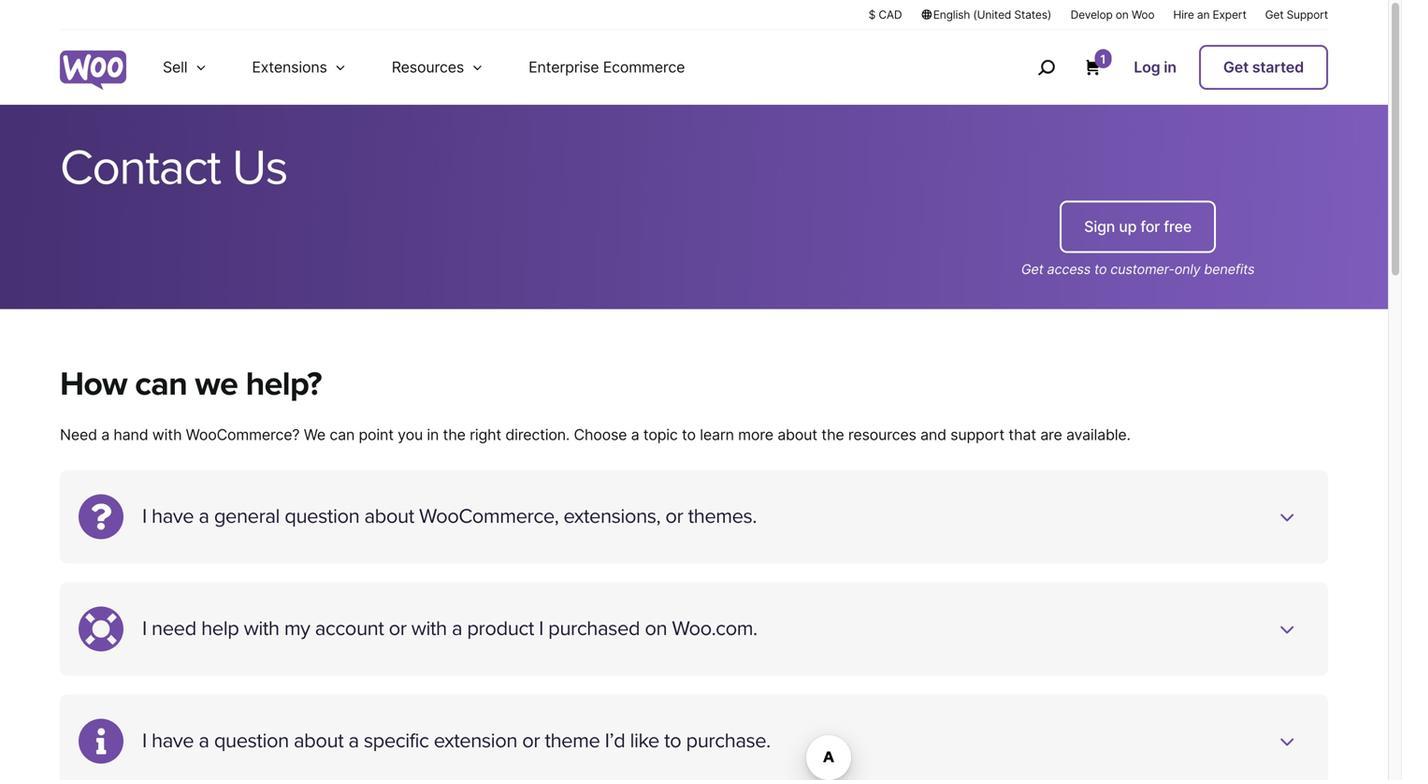 Task type: locate. For each thing, give the bounding box(es) containing it.
customer-
[[1111, 261, 1175, 277]]

1 have from the top
[[152, 505, 194, 529]]

about right more
[[778, 426, 818, 444]]

1 horizontal spatial get
[[1224, 58, 1249, 76]]

i have a question about a specific extension or theme i'd like to purchase.
[[142, 729, 771, 754]]

have
[[152, 505, 194, 529], [152, 729, 194, 754]]

or left the themes.
[[666, 505, 684, 529]]

have right question icon
[[152, 505, 194, 529]]

us
[[232, 139, 287, 198]]

an
[[1198, 8, 1210, 22]]

sign up for free
[[1085, 218, 1192, 236]]

english
[[934, 8, 971, 22]]

we
[[304, 426, 326, 444]]

log in
[[1135, 58, 1177, 76]]

question
[[285, 505, 360, 529], [214, 729, 289, 754]]

2 the from the left
[[822, 426, 845, 444]]

purchased
[[549, 617, 640, 642]]

0 horizontal spatial get
[[1022, 261, 1044, 277]]

resources
[[849, 426, 917, 444]]

support
[[1287, 8, 1329, 22]]

i
[[142, 505, 147, 529], [142, 617, 147, 642], [539, 617, 544, 642], [142, 729, 147, 754]]

about left the specific
[[294, 729, 344, 754]]

have right info icon
[[152, 729, 194, 754]]

can
[[135, 365, 187, 404], [330, 426, 355, 444]]

about down point
[[365, 505, 414, 529]]

to right "access"
[[1095, 261, 1108, 277]]

or left theme
[[522, 729, 540, 754]]

on left woo.com.
[[645, 617, 667, 642]]

a
[[101, 426, 110, 444], [631, 426, 640, 444], [199, 505, 209, 529], [452, 617, 462, 642], [199, 729, 209, 754], [349, 729, 359, 754]]

get inside service navigation menu element
[[1224, 58, 1249, 76]]

with left my on the bottom left of the page
[[244, 617, 279, 642]]

hire an expert link
[[1174, 7, 1247, 22]]

get left "access"
[[1022, 261, 1044, 277]]

point
[[359, 426, 394, 444]]

need
[[60, 426, 97, 444]]

i right info icon
[[142, 729, 147, 754]]

1 vertical spatial have
[[152, 729, 194, 754]]

can right we
[[330, 426, 355, 444]]

expert
[[1213, 8, 1247, 22]]

1 vertical spatial on
[[645, 617, 667, 642]]

develop on woo
[[1071, 8, 1155, 22]]

resources
[[392, 58, 464, 76]]

like
[[630, 729, 660, 754]]

0 horizontal spatial or
[[389, 617, 407, 642]]

enterprise ecommerce link
[[506, 30, 708, 105]]

1 vertical spatial get
[[1224, 58, 1249, 76]]

0 horizontal spatial the
[[443, 426, 466, 444]]

0 vertical spatial get
[[1266, 8, 1284, 22]]

2 vertical spatial or
[[522, 729, 540, 754]]

0 horizontal spatial with
[[152, 426, 182, 444]]

1 vertical spatial in
[[427, 426, 439, 444]]

get left started
[[1224, 58, 1249, 76]]

service navigation menu element
[[998, 37, 1329, 98]]

0 vertical spatial about
[[778, 426, 818, 444]]

themes.
[[688, 505, 757, 529]]

started
[[1253, 58, 1305, 76]]

2 vertical spatial to
[[665, 729, 682, 754]]

how can we help?
[[60, 365, 322, 404]]

with
[[152, 426, 182, 444], [244, 617, 279, 642], [412, 617, 447, 642]]

0 vertical spatial have
[[152, 505, 194, 529]]

i have a general question about woocommerce, extensions, or themes.
[[142, 505, 757, 529]]

my
[[284, 617, 310, 642]]

2 horizontal spatial about
[[778, 426, 818, 444]]

to left learn
[[682, 426, 696, 444]]

about
[[778, 426, 818, 444], [365, 505, 414, 529], [294, 729, 344, 754]]

free
[[1165, 218, 1192, 236]]

english (united states) button
[[921, 7, 1053, 22]]

or right account
[[389, 617, 407, 642]]

0 vertical spatial or
[[666, 505, 684, 529]]

or for extension
[[522, 729, 540, 754]]

to
[[1095, 261, 1108, 277], [682, 426, 696, 444], [665, 729, 682, 754]]

in right log
[[1165, 58, 1177, 76]]

question icon image
[[79, 495, 124, 540]]

1 horizontal spatial or
[[522, 729, 540, 754]]

woo
[[1132, 8, 1155, 22]]

1 horizontal spatial can
[[330, 426, 355, 444]]

info icon image
[[79, 719, 124, 764]]

the
[[443, 426, 466, 444], [822, 426, 845, 444]]

get left support
[[1266, 8, 1284, 22]]

i right product
[[539, 617, 544, 642]]

i need help with my account or with a product i purchased on woo.com.
[[142, 617, 758, 642]]

get for get support
[[1266, 8, 1284, 22]]

2 horizontal spatial get
[[1266, 8, 1284, 22]]

with left product
[[412, 617, 447, 642]]

english (united states)
[[934, 8, 1052, 22]]

i left need
[[142, 617, 147, 642]]

get
[[1266, 8, 1284, 22], [1224, 58, 1249, 76], [1022, 261, 1044, 277]]

in right you
[[427, 426, 439, 444]]

on left woo
[[1116, 8, 1129, 22]]

get for get started
[[1224, 58, 1249, 76]]

available.
[[1067, 426, 1131, 444]]

2 have from the top
[[152, 729, 194, 754]]

with right "hand"
[[152, 426, 182, 444]]

log in link
[[1127, 47, 1185, 88]]

1 horizontal spatial about
[[365, 505, 414, 529]]

i right question icon
[[142, 505, 147, 529]]

2 horizontal spatial or
[[666, 505, 684, 529]]

hire
[[1174, 8, 1195, 22]]

contact us
[[60, 139, 287, 198]]

in
[[1165, 58, 1177, 76], [427, 426, 439, 444]]

0 horizontal spatial can
[[135, 365, 187, 404]]

how
[[60, 365, 127, 404]]

(united
[[974, 8, 1012, 22]]

get for get access to customer-only benefits
[[1022, 261, 1044, 277]]

right
[[470, 426, 502, 444]]

1 horizontal spatial in
[[1165, 58, 1177, 76]]

2 vertical spatial about
[[294, 729, 344, 754]]

learn
[[700, 426, 735, 444]]

extensions,
[[564, 505, 661, 529]]

1 horizontal spatial with
[[244, 617, 279, 642]]

for
[[1141, 218, 1161, 236]]

can left we
[[135, 365, 187, 404]]

2 horizontal spatial with
[[412, 617, 447, 642]]

cad
[[879, 8, 903, 22]]

help icon image
[[79, 607, 124, 652]]

support
[[951, 426, 1005, 444]]

sell button
[[140, 30, 230, 105]]

i'd
[[605, 729, 625, 754]]

1 vertical spatial about
[[365, 505, 414, 529]]

the left right
[[443, 426, 466, 444]]

0 vertical spatial in
[[1165, 58, 1177, 76]]

woocommerce,
[[419, 505, 559, 529]]

get access to customer-only benefits
[[1022, 261, 1255, 277]]

theme
[[545, 729, 600, 754]]

the left resources
[[822, 426, 845, 444]]

hand
[[114, 426, 148, 444]]

1 horizontal spatial the
[[822, 426, 845, 444]]

0 vertical spatial on
[[1116, 8, 1129, 22]]

0 horizontal spatial about
[[294, 729, 344, 754]]

to right like
[[665, 729, 682, 754]]

2 vertical spatial get
[[1022, 261, 1044, 277]]



Task type: vqa. For each thing, say whether or not it's contained in the screenshot.
describes
no



Task type: describe. For each thing, give the bounding box(es) containing it.
you
[[398, 426, 423, 444]]

topic
[[644, 426, 678, 444]]

search image
[[1032, 52, 1062, 82]]

with for help
[[244, 617, 279, 642]]

sign
[[1085, 218, 1116, 236]]

in inside service navigation menu element
[[1165, 58, 1177, 76]]

1 vertical spatial can
[[330, 426, 355, 444]]

woocommerce?
[[186, 426, 300, 444]]

0 vertical spatial to
[[1095, 261, 1108, 277]]

choose
[[574, 426, 627, 444]]

get support link
[[1266, 7, 1329, 22]]

purchase.
[[687, 729, 771, 754]]

specific
[[364, 729, 429, 754]]

i for i have a question about a specific extension or theme i'd like to purchase.
[[142, 729, 147, 754]]

general
[[214, 505, 280, 529]]

$ cad button
[[869, 7, 903, 22]]

ecommerce
[[603, 58, 685, 76]]

access
[[1048, 261, 1091, 277]]

1 vertical spatial or
[[389, 617, 407, 642]]

0 vertical spatial question
[[285, 505, 360, 529]]

need a hand with woocommerce? we can point you in the right direction. choose a topic to learn more about the resources and support that are available.
[[60, 426, 1131, 444]]

log
[[1135, 58, 1161, 76]]

1 vertical spatial question
[[214, 729, 289, 754]]

have for i have a question about a specific extension or theme i'd like to purchase.
[[152, 729, 194, 754]]

up
[[1120, 218, 1137, 236]]

extensions button
[[230, 30, 369, 105]]

help
[[201, 617, 239, 642]]

get support
[[1266, 8, 1329, 22]]

0 horizontal spatial in
[[427, 426, 439, 444]]

1
[[1101, 52, 1107, 66]]

extensions
[[252, 58, 327, 76]]

hire an expert
[[1174, 8, 1247, 22]]

enterprise
[[529, 58, 599, 76]]

resources button
[[369, 30, 506, 105]]

only
[[1175, 261, 1201, 277]]

account
[[315, 617, 384, 642]]

get started link
[[1200, 45, 1329, 90]]

1 horizontal spatial on
[[1116, 8, 1129, 22]]

with for hand
[[152, 426, 182, 444]]

are
[[1041, 426, 1063, 444]]

sell
[[163, 58, 188, 76]]

contact
[[60, 139, 220, 198]]

have for i have a general question about woocommerce, extensions, or themes.
[[152, 505, 194, 529]]

direction.
[[506, 426, 570, 444]]

develop on woo link
[[1071, 7, 1155, 22]]

extension
[[434, 729, 518, 754]]

we
[[195, 365, 238, 404]]

benefits
[[1205, 261, 1255, 277]]

1 vertical spatial to
[[682, 426, 696, 444]]

that
[[1009, 426, 1037, 444]]

0 vertical spatial can
[[135, 365, 187, 404]]

develop
[[1071, 8, 1113, 22]]

i for i need help with my account or with a product i purchased on woo.com.
[[142, 617, 147, 642]]

and
[[921, 426, 947, 444]]

enterprise ecommerce
[[529, 58, 685, 76]]

i for i have a general question about woocommerce, extensions, or themes.
[[142, 505, 147, 529]]

woo.com.
[[672, 617, 758, 642]]

product
[[467, 617, 534, 642]]

sign up for free link
[[1061, 201, 1217, 253]]

0 horizontal spatial on
[[645, 617, 667, 642]]

$ cad
[[869, 8, 903, 22]]

1 the from the left
[[443, 426, 466, 444]]

help?
[[246, 365, 322, 404]]

or for extensions,
[[666, 505, 684, 529]]

$
[[869, 8, 876, 22]]

get started
[[1224, 58, 1305, 76]]

need
[[152, 617, 196, 642]]

1 link
[[1084, 49, 1112, 77]]

more
[[739, 426, 774, 444]]

states)
[[1015, 8, 1052, 22]]



